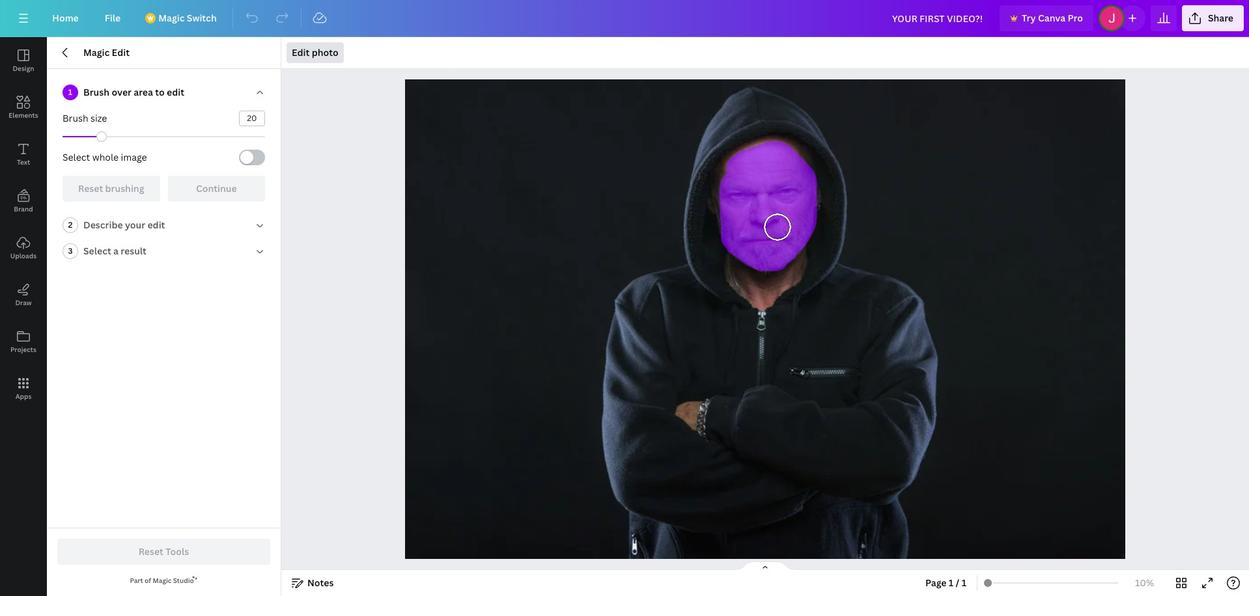 Task type: vqa. For each thing, say whether or not it's contained in the screenshot.
and to the bottom
no



Task type: describe. For each thing, give the bounding box(es) containing it.
2 horizontal spatial 1
[[962, 577, 967, 590]]

design button
[[0, 37, 47, 84]]

notes button
[[287, 573, 339, 594]]

magic for magic studio
[[153, 577, 172, 586]]

pro
[[1068, 12, 1083, 24]]

magic for magic switch
[[158, 12, 185, 24]]

your
[[125, 219, 145, 231]]

select whole image
[[63, 151, 147, 164]]

add
[[743, 520, 761, 532]]

uploads
[[10, 251, 37, 261]]

page 1 / 1
[[926, 577, 967, 590]]

text button
[[0, 131, 47, 178]]

projects button
[[0, 319, 47, 366]]

+ add page button
[[412, 513, 1109, 539]]

continue
[[196, 182, 237, 195]]

a
[[113, 245, 119, 257]]

switch
[[187, 12, 217, 24]]

continue button
[[168, 176, 265, 202]]

brush over area to edit
[[83, 86, 184, 98]]

0 horizontal spatial 1
[[68, 87, 72, 98]]

apps
[[15, 392, 32, 401]]

result
[[121, 245, 147, 257]]

draw
[[15, 298, 32, 308]]

3
[[68, 246, 73, 257]]

apps button
[[0, 366, 47, 412]]

edit inside edit photo dropdown button
[[292, 46, 310, 59]]

main menu bar
[[0, 0, 1250, 37]]

1 horizontal spatial 1
[[949, 577, 954, 590]]

to
[[155, 86, 165, 98]]

part
[[130, 577, 143, 586]]

0 horizontal spatial edit
[[148, 219, 165, 231]]

projects
[[10, 345, 36, 354]]

elements
[[9, 111, 38, 120]]

+
[[736, 520, 741, 532]]

edit photo
[[292, 46, 339, 59]]

2
[[68, 220, 73, 231]]

try
[[1022, 12, 1036, 24]]

part of
[[130, 577, 153, 586]]

tools
[[166, 546, 189, 558]]

reset brushing button
[[63, 176, 160, 202]]

try canva pro
[[1022, 12, 1083, 24]]

area
[[134, 86, 153, 98]]

share
[[1208, 12, 1234, 24]]

photo
[[312, 46, 339, 59]]

page
[[926, 577, 947, 590]]

reset tools
[[139, 546, 189, 558]]

reset brushing
[[78, 182, 144, 195]]

uploads button
[[0, 225, 47, 272]]

select for select whole image
[[63, 151, 90, 164]]

brand button
[[0, 178, 47, 225]]

0 vertical spatial edit
[[167, 86, 184, 98]]



Task type: locate. For each thing, give the bounding box(es) containing it.
reset left "tools"
[[139, 546, 164, 558]]

brush left over on the top
[[83, 86, 109, 98]]

page
[[764, 520, 785, 532]]

magic right of
[[153, 577, 172, 586]]

0 vertical spatial select
[[63, 151, 90, 164]]

edit right "to"
[[167, 86, 184, 98]]

show pages image
[[734, 562, 797, 572]]

reset tools button
[[57, 539, 270, 566]]

1 vertical spatial reset
[[139, 546, 164, 558]]

edit
[[167, 86, 184, 98], [148, 219, 165, 231]]

Brush size text field
[[240, 111, 265, 126]]

whole
[[92, 151, 119, 164]]

reset for reset brushing
[[78, 182, 103, 195]]

brushing
[[105, 182, 144, 195]]

1 edit from the left
[[112, 46, 130, 59]]

size
[[91, 112, 107, 124]]

1 vertical spatial edit
[[148, 219, 165, 231]]

brush size
[[63, 112, 107, 124]]

magic switch button
[[136, 5, 227, 31]]

1 horizontal spatial reset
[[139, 546, 164, 558]]

brush left size
[[63, 112, 88, 124]]

magic inside button
[[158, 12, 185, 24]]

select a result
[[83, 245, 147, 257]]

0 vertical spatial brush
[[83, 86, 109, 98]]

1 up brush size
[[68, 87, 72, 98]]

text
[[17, 158, 30, 167]]

describe
[[83, 219, 123, 231]]

edit down file popup button
[[112, 46, 130, 59]]

file
[[105, 12, 121, 24]]

file button
[[94, 5, 131, 31]]

reset inside 'button'
[[139, 546, 164, 558]]

brush
[[83, 86, 109, 98], [63, 112, 88, 124]]

edit
[[112, 46, 130, 59], [292, 46, 310, 59]]

brand
[[14, 205, 33, 214]]

reset left brushing
[[78, 182, 103, 195]]

1 vertical spatial brush
[[63, 112, 88, 124]]

describe your edit
[[83, 219, 165, 231]]

0 vertical spatial magic
[[158, 12, 185, 24]]

studio
[[173, 577, 194, 586]]

+ add page
[[736, 520, 785, 532]]

/
[[956, 577, 960, 590]]

magic switch
[[158, 12, 217, 24]]

1 horizontal spatial edit
[[292, 46, 310, 59]]

1
[[68, 87, 72, 98], [949, 577, 954, 590], [962, 577, 967, 590]]

edit left photo
[[292, 46, 310, 59]]

select
[[63, 151, 90, 164], [83, 245, 111, 257]]

magic for magic edit
[[83, 46, 110, 59]]

1 left /
[[949, 577, 954, 590]]

reset inside 'button'
[[78, 182, 103, 195]]

magic edit
[[83, 46, 130, 59]]

draw button
[[0, 272, 47, 319]]

magic studio
[[153, 577, 194, 586]]

over
[[112, 86, 132, 98]]

share button
[[1182, 5, 1244, 31]]

image
[[121, 151, 147, 164]]

0 horizontal spatial edit
[[112, 46, 130, 59]]

of
[[145, 577, 151, 586]]

elements button
[[0, 84, 47, 131]]

notes
[[308, 577, 334, 590]]

1 vertical spatial magic
[[83, 46, 110, 59]]

brush for brush size
[[63, 112, 88, 124]]

home link
[[42, 5, 89, 31]]

1 vertical spatial select
[[83, 245, 111, 257]]

reset for reset tools
[[139, 546, 164, 558]]

1 horizontal spatial edit
[[167, 86, 184, 98]]

0 horizontal spatial reset
[[78, 182, 103, 195]]

reset
[[78, 182, 103, 195], [139, 546, 164, 558]]

2 vertical spatial magic
[[153, 577, 172, 586]]

select for select a result
[[83, 245, 111, 257]]

10% button
[[1124, 573, 1166, 594]]

select left a
[[83, 245, 111, 257]]

2 edit from the left
[[292, 46, 310, 59]]

canva
[[1038, 12, 1066, 24]]

select left the whole
[[63, 151, 90, 164]]

home
[[52, 12, 79, 24]]

try canva pro button
[[1000, 5, 1094, 31]]

10%
[[1136, 577, 1154, 590]]

magic down file popup button
[[83, 46, 110, 59]]

Design title text field
[[882, 5, 995, 31]]

magic
[[158, 12, 185, 24], [83, 46, 110, 59], [153, 577, 172, 586]]

magic left switch
[[158, 12, 185, 24]]

1 right /
[[962, 577, 967, 590]]

brush for brush over area to edit
[[83, 86, 109, 98]]

edit photo button
[[287, 42, 344, 63]]

edit right your
[[148, 219, 165, 231]]

design
[[13, 64, 34, 73]]

0 vertical spatial reset
[[78, 182, 103, 195]]

side panel tab list
[[0, 37, 47, 412]]



